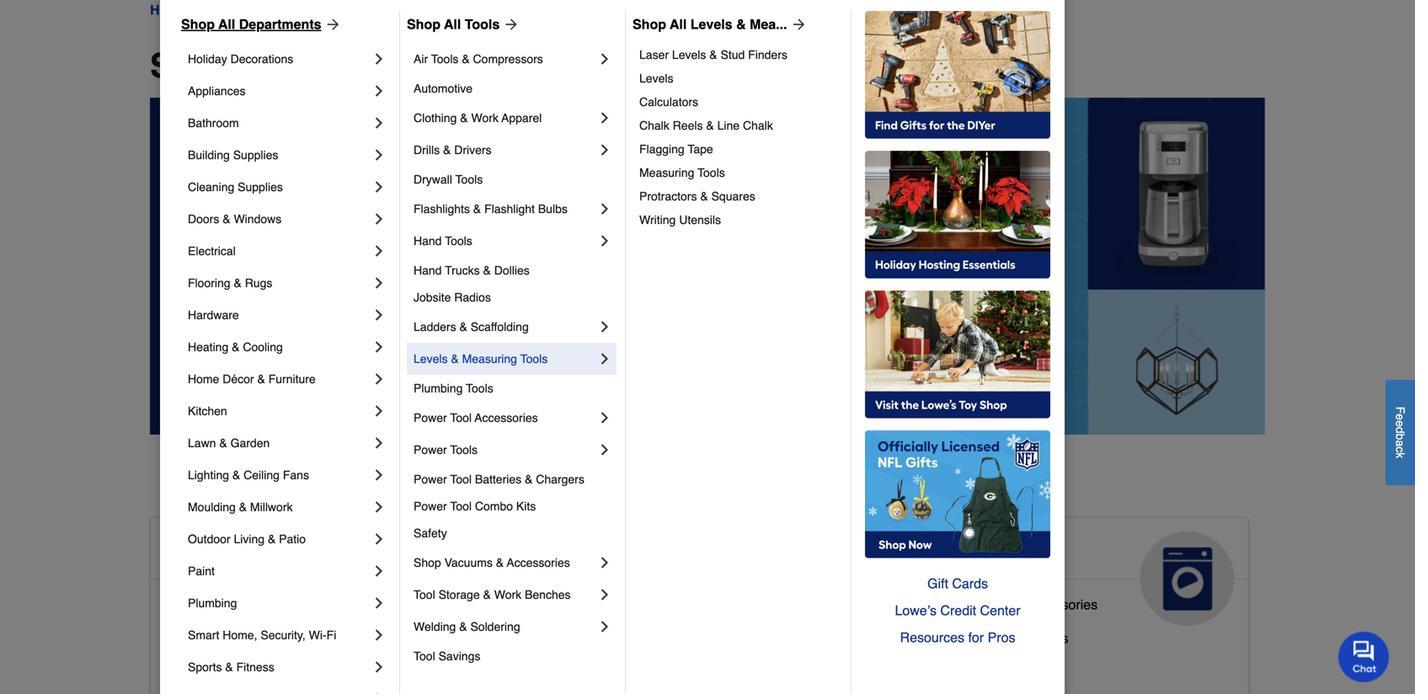 Task type: locate. For each thing, give the bounding box(es) containing it.
departments up holiday decorations link
[[239, 16, 321, 32]]

0 vertical spatial pet
[[648, 538, 685, 565]]

0 vertical spatial work
[[471, 111, 499, 125]]

shop vacuums & accessories link
[[414, 547, 597, 579]]

tools down the drivers
[[456, 173, 483, 186]]

2 accessible from the top
[[164, 597, 229, 612]]

& inside flashlights & flashlight bulbs link
[[473, 202, 481, 216]]

1 accessible from the top
[[164, 538, 288, 565]]

pet inside "link"
[[540, 658, 560, 673]]

work
[[471, 111, 499, 125], [494, 588, 522, 602]]

power tool accessories link
[[414, 402, 597, 434]]

vacuums
[[444, 556, 493, 570]]

tools for plumbing tools
[[466, 382, 493, 395]]

& right 'trucks'
[[483, 264, 491, 277]]

chevron right image for power tools
[[597, 441, 613, 458]]

levels down laser
[[639, 72, 674, 85]]

care
[[540, 565, 592, 592]]

k
[[1394, 452, 1407, 458]]

chevron right image for lighting & ceiling fans
[[371, 467, 388, 484]]

flagging tape link
[[639, 137, 839, 161]]

hand down "flashlights" at left top
[[414, 234, 442, 248]]

chevron right image for flooring & rugs
[[371, 275, 388, 292]]

safety link
[[414, 520, 613, 547]]

pet beds, houses, & furniture link
[[540, 654, 722, 687]]

levels inside 'link'
[[639, 72, 674, 85]]

& left line
[[706, 119, 714, 132]]

& inside levels & measuring tools 'link'
[[451, 352, 459, 366]]

tools right air
[[431, 52, 459, 66]]

1 vertical spatial plumbing
[[188, 597, 237, 610]]

& left ceiling at the left bottom of page
[[232, 468, 240, 482]]

appliances up cards
[[915, 538, 1041, 565]]

c
[[1394, 447, 1407, 452]]

chevron right image
[[597, 51, 613, 67], [597, 142, 613, 158], [371, 147, 388, 163], [371, 179, 388, 195], [371, 211, 388, 227], [371, 243, 388, 259], [371, 307, 388, 324], [371, 339, 388, 356], [597, 350, 613, 367], [371, 371, 388, 388], [597, 441, 613, 458], [371, 467, 388, 484], [371, 499, 388, 516], [371, 531, 388, 548], [597, 554, 613, 571], [371, 563, 388, 580], [597, 586, 613, 603], [371, 595, 388, 612], [597, 618, 613, 635], [371, 627, 388, 644], [371, 659, 388, 676], [371, 691, 388, 694]]

1 horizontal spatial shop
[[414, 556, 441, 570]]

levels down ladders
[[414, 352, 448, 366]]

tools down levels & measuring tools
[[466, 382, 493, 395]]

chevron right image for shop vacuums & accessories
[[597, 554, 613, 571]]

1 vertical spatial pet
[[540, 658, 560, 673]]

shop down the safety
[[414, 556, 441, 570]]

all up holiday decorations
[[218, 16, 235, 32]]

e
[[1394, 414, 1407, 420], [1394, 420, 1407, 427]]

livestock supplies link
[[540, 620, 651, 654]]

accessories down the plumbing tools link
[[475, 411, 538, 425]]

home link
[[150, 0, 187, 20]]

& right parts
[[1013, 597, 1022, 612]]

power for power tools
[[414, 443, 447, 457]]

lowe's credit center link
[[865, 597, 1051, 624]]

jobsite radios link
[[414, 284, 613, 311]]

& left rugs
[[234, 276, 242, 290]]

appliances link
[[188, 75, 371, 107], [902, 518, 1248, 626]]

0 horizontal spatial appliances
[[188, 84, 246, 98]]

& left "cooling"
[[232, 340, 240, 354]]

& left pros
[[977, 631, 986, 646]]

tool down the welding
[[414, 650, 435, 663]]

arrow right image
[[321, 16, 342, 33], [787, 16, 808, 33]]

beds,
[[564, 658, 598, 673]]

& right "animal"
[[625, 538, 642, 565]]

furniture
[[269, 372, 316, 386], [668, 658, 722, 673]]

1 vertical spatial shop
[[414, 556, 441, 570]]

0 horizontal spatial arrow right image
[[321, 16, 342, 33]]

savings
[[439, 650, 481, 663]]

appliance
[[915, 597, 974, 612]]

supplies up houses,
[[600, 624, 651, 639]]

1 horizontal spatial furniture
[[668, 658, 722, 673]]

0 vertical spatial supplies
[[233, 148, 278, 162]]

all down shop all departments link
[[243, 46, 285, 85]]

chevron right image
[[371, 51, 388, 67], [371, 83, 388, 99], [597, 110, 613, 126], [371, 115, 388, 131], [597, 201, 613, 217], [597, 233, 613, 249], [371, 275, 388, 292], [597, 318, 613, 335], [371, 403, 388, 420], [597, 409, 613, 426], [371, 435, 388, 452]]

shop all tools link
[[407, 14, 520, 35]]

& right drills
[[443, 143, 451, 157]]

drywall tools
[[414, 173, 483, 186]]

drills
[[414, 143, 440, 157]]

1 vertical spatial appliances link
[[902, 518, 1248, 626]]

shop up air
[[407, 16, 441, 32]]

welding
[[414, 620, 456, 634]]

power tool batteries & chargers
[[414, 473, 585, 486]]

levels inside 'link'
[[414, 352, 448, 366]]

a
[[1394, 440, 1407, 447]]

e up b
[[1394, 420, 1407, 427]]

hand
[[414, 234, 442, 248], [414, 264, 442, 277]]

hand up jobsite
[[414, 264, 442, 277]]

& inside "home décor & furniture" link
[[257, 372, 265, 386]]

power tool combo kits
[[414, 500, 536, 513]]

3 shop from the left
[[633, 16, 666, 32]]

cleaning supplies link
[[188, 171, 371, 203]]

1 vertical spatial measuring
[[462, 352, 517, 366]]

welding & soldering
[[414, 620, 520, 634]]

chevron right image for holiday decorations
[[371, 51, 388, 67]]

animal & pet care link
[[526, 518, 873, 626]]

bathroom up building
[[188, 116, 239, 130]]

& right houses,
[[655, 658, 664, 673]]

chevron right image for drills & drivers
[[597, 142, 613, 158]]

0 vertical spatial furniture
[[269, 372, 316, 386]]

0 horizontal spatial shop
[[181, 16, 215, 32]]

home décor & furniture
[[188, 372, 316, 386]]

jobsite radios
[[414, 291, 491, 304]]

2 power from the top
[[414, 443, 447, 457]]

lowe's credit center
[[895, 603, 1021, 618]]

0 horizontal spatial chalk
[[639, 119, 670, 132]]

2 hand from the top
[[414, 264, 442, 277]]

chevron right image for home décor & furniture
[[371, 371, 388, 388]]

accessible inside "link"
[[164, 597, 229, 612]]

1 shop from the left
[[181, 16, 215, 32]]

departments up 'clothing'
[[295, 46, 501, 85]]

& left patio
[[268, 532, 276, 546]]

enjoy savings year-round. no matter what you're shopping for, find what you need at a great price. image
[[150, 98, 1265, 435]]

accessible bathroom link
[[164, 593, 291, 627]]

outdoor
[[188, 532, 231, 546]]

clothing & work apparel link
[[414, 102, 597, 134]]

2 horizontal spatial shop
[[633, 16, 666, 32]]

shop all departments
[[150, 46, 501, 85]]

welding & soldering link
[[414, 611, 597, 643]]

power up power tools
[[414, 411, 447, 425]]

& right 'clothing'
[[460, 111, 468, 125]]

wine
[[989, 631, 1020, 646]]

work up "welding & soldering" link at the bottom left of page
[[494, 588, 522, 602]]

1 horizontal spatial plumbing
[[414, 382, 463, 395]]

air
[[414, 52, 428, 66]]

livestock supplies
[[540, 624, 651, 639]]

chevron right image for welding & soldering
[[597, 618, 613, 635]]

2 vertical spatial accessories
[[1026, 597, 1098, 612]]

all up laser levels & stud finders
[[670, 16, 687, 32]]

levels
[[691, 16, 733, 32], [672, 48, 706, 62], [639, 72, 674, 85], [414, 352, 448, 366]]

& right the welding
[[459, 620, 467, 634]]

outdoor living & patio
[[188, 532, 306, 546]]

tools up 'air tools & compressors'
[[465, 16, 500, 32]]

& right entry
[[268, 664, 277, 680]]

tools down power tool accessories
[[450, 443, 478, 457]]

measuring down scaffolding
[[462, 352, 517, 366]]

& inside lighting & ceiling fans link
[[232, 468, 240, 482]]

hardware link
[[188, 299, 371, 331]]

0 vertical spatial appliances link
[[188, 75, 371, 107]]

compressors
[[473, 52, 543, 66]]

& left the flashlight
[[473, 202, 481, 216]]

holiday decorations link
[[188, 43, 371, 75]]

1 power from the top
[[414, 411, 447, 425]]

flashlights & flashlight bulbs
[[414, 202, 568, 216]]

& right storage
[[483, 588, 491, 602]]

all for departments
[[218, 16, 235, 32]]

arrow right image up finders
[[787, 16, 808, 33]]

0 horizontal spatial plumbing
[[188, 597, 237, 610]]

& up the utensils
[[700, 190, 708, 203]]

appliances down holiday
[[188, 84, 246, 98]]

shop for shop all departments
[[150, 46, 234, 85]]

& right vacuums
[[496, 556, 504, 570]]

1 vertical spatial appliances
[[915, 538, 1041, 565]]

chalk right line
[[743, 119, 773, 132]]

chevron right image for lawn & garden
[[371, 435, 388, 452]]

power up the safety
[[414, 500, 447, 513]]

furniture right houses,
[[668, 658, 722, 673]]

& inside laser levels & stud finders link
[[710, 48, 717, 62]]

credit
[[941, 603, 977, 618]]

accessible for accessible bedroom
[[164, 631, 229, 646]]

0 horizontal spatial shop
[[150, 46, 234, 85]]

b
[[1394, 433, 1407, 440]]

line
[[717, 119, 740, 132]]

flooring & rugs link
[[188, 267, 371, 299]]

2 vertical spatial supplies
[[600, 624, 651, 639]]

1 vertical spatial furniture
[[668, 658, 722, 673]]

chevron right image for heating & cooling
[[371, 339, 388, 356]]

windows
[[234, 212, 282, 226]]

arrow right image for shop all departments
[[321, 16, 342, 33]]

levels & measuring tools
[[414, 352, 548, 366]]

animal & pet care
[[540, 538, 685, 592]]

accessories
[[475, 411, 538, 425], [507, 556, 570, 570], [1026, 597, 1098, 612]]

appliances link down decorations
[[188, 75, 371, 107]]

0 vertical spatial measuring
[[639, 166, 695, 179]]

3 power from the top
[[414, 473, 447, 486]]

shop for shop all tools
[[407, 16, 441, 32]]

shop up laser
[[633, 16, 666, 32]]

& inside moulding & millwork link
[[239, 500, 247, 514]]

accessories for shop vacuums & accessories
[[507, 556, 570, 570]]

& inside heating & cooling link
[[232, 340, 240, 354]]

supplies up "windows"
[[238, 180, 283, 194]]

measuring tools link
[[639, 161, 839, 185]]

all up 'air tools & compressors'
[[444, 16, 461, 32]]

flagging
[[639, 142, 685, 156]]

officially licensed n f l gifts. shop now. image
[[865, 431, 1051, 559]]

all
[[218, 16, 235, 32], [444, 16, 461, 32], [670, 16, 687, 32], [243, 46, 285, 85]]

accessories up benches
[[507, 556, 570, 570]]

& up kits
[[525, 473, 533, 486]]

furniture down heating & cooling link
[[269, 372, 316, 386]]

1 horizontal spatial arrow right image
[[787, 16, 808, 33]]

power for power tool accessories
[[414, 411, 447, 425]]

& inside doors & windows link
[[223, 212, 230, 226]]

accessories up chillers
[[1026, 597, 1098, 612]]

flashlight
[[484, 202, 535, 216]]

power
[[414, 411, 447, 425], [414, 443, 447, 457], [414, 473, 447, 486], [414, 500, 447, 513]]

1 horizontal spatial pet
[[648, 538, 685, 565]]

accessible bedroom
[[164, 631, 287, 646]]

power for power tool batteries & chargers
[[414, 473, 447, 486]]

tool for combo
[[450, 500, 472, 513]]

1 vertical spatial accessories
[[507, 556, 570, 570]]

3 accessible from the top
[[164, 631, 229, 646]]

doors & windows
[[188, 212, 282, 226]]

1 vertical spatial hand
[[414, 264, 442, 277]]

arrow right image inside shop all departments link
[[321, 16, 342, 33]]

& left mea...
[[736, 16, 746, 32]]

& inside chalk reels & line chalk 'link'
[[706, 119, 714, 132]]

bedroom
[[232, 631, 287, 646]]

entry
[[232, 664, 264, 680]]

chat invite button image
[[1339, 631, 1390, 683]]

1 vertical spatial supplies
[[238, 180, 283, 194]]

fi
[[327, 629, 336, 642]]

supplies up cleaning supplies
[[233, 148, 278, 162]]

& up plumbing tools
[[451, 352, 459, 366]]

4 accessible from the top
[[164, 664, 229, 680]]

chevron right image for flashlights & flashlight bulbs
[[597, 201, 613, 217]]

tools for air tools & compressors
[[431, 52, 459, 66]]

2 arrow right image from the left
[[787, 16, 808, 33]]

1 chalk from the left
[[639, 119, 670, 132]]

accessible for accessible entry & home
[[164, 664, 229, 680]]

1 horizontal spatial appliances
[[915, 538, 1041, 565]]

plumbing up smart
[[188, 597, 237, 610]]

shop down home link
[[150, 46, 234, 85]]

tools down tape at the top of the page
[[698, 166, 725, 179]]

paint
[[188, 564, 215, 578]]

laser
[[639, 48, 669, 62]]

plumbing inside "link"
[[188, 597, 237, 610]]

shop all levels & mea... link
[[633, 14, 808, 35]]

animal & pet care image
[[765, 532, 859, 626]]

0 horizontal spatial appliances link
[[188, 75, 371, 107]]

beverage
[[915, 631, 973, 646]]

& left stud
[[710, 48, 717, 62]]

0 horizontal spatial furniture
[[269, 372, 316, 386]]

& right décor
[[257, 372, 265, 386]]

smart home, security, wi-fi
[[188, 629, 336, 642]]

ladders
[[414, 320, 456, 334]]

2 shop from the left
[[407, 16, 441, 32]]

appliance parts & accessories link
[[915, 593, 1098, 627]]

0 vertical spatial accessories
[[475, 411, 538, 425]]

plumbing up power tool accessories
[[414, 382, 463, 395]]

tool left combo
[[450, 500, 472, 513]]

shop for shop all departments
[[181, 16, 215, 32]]

1 hand from the top
[[414, 234, 442, 248]]

tools up the plumbing tools link
[[520, 352, 548, 366]]

tools up 'trucks'
[[445, 234, 472, 248]]

bathroom up smart home, security, wi-fi
[[232, 597, 291, 612]]

moulding & millwork link
[[188, 491, 371, 523]]

& left millwork
[[239, 500, 247, 514]]

0 vertical spatial hand
[[414, 234, 442, 248]]

departments for shop
[[239, 16, 321, 32]]

1 horizontal spatial appliances link
[[902, 518, 1248, 626]]

holiday hosting essentials. image
[[865, 151, 1051, 279]]

arrow right image inside the shop all levels & mea... link
[[787, 16, 808, 33]]

chevron right image for electrical
[[371, 243, 388, 259]]

0 horizontal spatial measuring
[[462, 352, 517, 366]]

0 vertical spatial shop
[[150, 46, 234, 85]]

& right ladders
[[460, 320, 467, 334]]

1 horizontal spatial shop
[[407, 16, 441, 32]]

tools for measuring tools
[[698, 166, 725, 179]]

chalk reels & line chalk link
[[639, 114, 839, 137]]

0 horizontal spatial pet
[[540, 658, 560, 673]]

appliances link up chillers
[[902, 518, 1248, 626]]

chalk up flagging on the top left of page
[[639, 119, 670, 132]]

clothing & work apparel
[[414, 111, 542, 125]]

& down "accessible bedroom" link
[[225, 661, 233, 674]]

2 chalk from the left
[[743, 119, 773, 132]]

power down power tools
[[414, 473, 447, 486]]

tool for batteries
[[450, 473, 472, 486]]

tool up the power tool combo kits
[[450, 473, 472, 486]]

& right "doors"
[[223, 212, 230, 226]]

measuring up the protractors
[[639, 166, 695, 179]]

4 power from the top
[[414, 500, 447, 513]]

1 arrow right image from the left
[[321, 16, 342, 33]]

& down the shop all tools link
[[462, 52, 470, 66]]

holiday
[[188, 52, 227, 66]]

accessible home image
[[390, 532, 484, 626]]

shop up holiday
[[181, 16, 215, 32]]

cooling
[[243, 340, 283, 354]]

e up d
[[1394, 414, 1407, 420]]

chevron right image for clothing & work apparel
[[597, 110, 613, 126]]

& inside outdoor living & patio link
[[268, 532, 276, 546]]

& inside animal & pet care
[[625, 538, 642, 565]]

tool down plumbing tools
[[450, 411, 472, 425]]

center
[[980, 603, 1021, 618]]

arrow right image up the shop all departments
[[321, 16, 342, 33]]

heating & cooling
[[188, 340, 283, 354]]

work up the drivers
[[471, 111, 499, 125]]

1 vertical spatial bathroom
[[232, 597, 291, 612]]

measuring tools
[[639, 166, 725, 179]]

1 horizontal spatial chalk
[[743, 119, 773, 132]]

0 vertical spatial plumbing
[[414, 382, 463, 395]]

& right lawn on the left bottom of the page
[[219, 436, 227, 450]]

chevron right image for building supplies
[[371, 147, 388, 163]]

chevron right image for ladders & scaffolding
[[597, 318, 613, 335]]

chevron right image for power tool accessories
[[597, 409, 613, 426]]

flashlights
[[414, 202, 470, 216]]

flagging tape
[[639, 142, 713, 156]]

power down power tool accessories
[[414, 443, 447, 457]]



Task type: describe. For each thing, give the bounding box(es) containing it.
automotive link
[[414, 75, 613, 102]]

& inside flooring & rugs link
[[234, 276, 242, 290]]

calculators link
[[639, 90, 839, 114]]

chevron right image for bathroom
[[371, 115, 388, 131]]

levels right laser
[[672, 48, 706, 62]]

protractors
[[639, 190, 697, 203]]

furniture inside "home décor & furniture" link
[[269, 372, 316, 386]]

accessories for appliance parts & accessories
[[1026, 597, 1098, 612]]

flashlights & flashlight bulbs link
[[414, 193, 597, 225]]

hand tools link
[[414, 225, 597, 257]]

& inside hand trucks & dollies link
[[483, 264, 491, 277]]

furniture inside the pet beds, houses, & furniture "link"
[[668, 658, 722, 673]]

appliance parts & accessories
[[915, 597, 1098, 612]]

hand for hand trucks & dollies
[[414, 264, 442, 277]]

hand trucks & dollies link
[[414, 257, 613, 284]]

d
[[1394, 427, 1407, 433]]

holiday decorations
[[188, 52, 293, 66]]

gift
[[928, 576, 949, 591]]

moulding & millwork
[[188, 500, 293, 514]]

f e e d b a c k button
[[1386, 380, 1415, 485]]

accessible entry & home link
[[164, 660, 316, 694]]

chevron right image for outdoor living & patio
[[371, 531, 388, 548]]

lowe's
[[895, 603, 937, 618]]

chevron right image for kitchen
[[371, 403, 388, 420]]

beverage & wine chillers
[[915, 631, 1069, 646]]

garden
[[231, 436, 270, 450]]

drills & drivers
[[414, 143, 492, 157]]

1 e from the top
[[1394, 414, 1407, 420]]

dollies
[[494, 264, 530, 277]]

living
[[234, 532, 265, 546]]

& inside the shop all levels & mea... link
[[736, 16, 746, 32]]

smart
[[188, 629, 219, 642]]

chevron right image for hardware
[[371, 307, 388, 324]]

apparel
[[502, 111, 542, 125]]

power for power tool combo kits
[[414, 500, 447, 513]]

arrow right image for shop all levels & mea...
[[787, 16, 808, 33]]

kitchen link
[[188, 395, 371, 427]]

fitness
[[236, 661, 274, 674]]

drills & drivers link
[[414, 134, 597, 166]]

storage
[[439, 588, 480, 602]]

accessible bedroom link
[[164, 627, 287, 660]]

cleaning
[[188, 180, 234, 194]]

tool storage & work benches link
[[414, 579, 597, 611]]

& inside tool storage & work benches link
[[483, 588, 491, 602]]

levels & measuring tools link
[[414, 343, 597, 375]]

1 vertical spatial work
[[494, 588, 522, 602]]

measuring inside 'link'
[[462, 352, 517, 366]]

chevron right image for paint
[[371, 563, 388, 580]]

chevron right image for tool storage & work benches
[[597, 586, 613, 603]]

& inside power tool batteries & chargers link
[[525, 473, 533, 486]]

arrow right image
[[500, 16, 520, 33]]

sports & fitness
[[188, 661, 274, 674]]

2 e from the top
[[1394, 420, 1407, 427]]

appliances image
[[1141, 532, 1235, 626]]

scaffolding
[[471, 320, 529, 334]]

laser levels & stud finders link
[[639, 43, 839, 67]]

& inside the pet beds, houses, & furniture "link"
[[655, 658, 664, 673]]

building
[[188, 148, 230, 162]]

cards
[[952, 576, 988, 591]]

houses,
[[602, 658, 651, 673]]

pros
[[988, 630, 1016, 645]]

& inside accessible entry & home link
[[268, 664, 277, 680]]

& inside protractors & squares link
[[700, 190, 708, 203]]

protractors & squares link
[[639, 185, 839, 208]]

flooring & rugs
[[188, 276, 272, 290]]

& inside air tools & compressors 'link'
[[462, 52, 470, 66]]

& inside appliance parts & accessories link
[[1013, 597, 1022, 612]]

combo
[[475, 500, 513, 513]]

supplies for livestock supplies
[[600, 624, 651, 639]]

tool up the welding
[[414, 588, 435, 602]]

levels up laser levels & stud finders
[[691, 16, 733, 32]]

1 horizontal spatial measuring
[[639, 166, 695, 179]]

parts
[[978, 597, 1010, 612]]

chevron right image for appliances
[[371, 83, 388, 99]]

reels
[[673, 119, 703, 132]]

shop all departments link
[[181, 14, 342, 35]]

plumbing for plumbing
[[188, 597, 237, 610]]

sports & fitness link
[[188, 651, 371, 683]]

chevron right image for air tools & compressors
[[597, 51, 613, 67]]

drywall tools link
[[414, 166, 613, 193]]

& inside drills & drivers link
[[443, 143, 451, 157]]

electrical link
[[188, 235, 371, 267]]

lighting & ceiling fans
[[188, 468, 309, 482]]

writing
[[639, 213, 676, 227]]

bathroom inside "link"
[[232, 597, 291, 612]]

electrical
[[188, 244, 236, 258]]

shop for shop vacuums & accessories
[[414, 556, 441, 570]]

& inside ladders & scaffolding link
[[460, 320, 467, 334]]

utensils
[[679, 213, 721, 227]]

ladders & scaffolding
[[414, 320, 529, 334]]

& inside "welding & soldering" link
[[459, 620, 467, 634]]

& inside shop vacuums & accessories link
[[496, 556, 504, 570]]

plumbing for plumbing tools
[[414, 382, 463, 395]]

departments for shop
[[295, 46, 501, 85]]

tool for accessories
[[450, 411, 472, 425]]

bathroom link
[[188, 107, 371, 139]]

find gifts for the diyer. image
[[865, 11, 1051, 139]]

chevron right image for smart home, security, wi-fi
[[371, 627, 388, 644]]

0 vertical spatial appliances
[[188, 84, 246, 98]]

0 vertical spatial bathroom
[[188, 116, 239, 130]]

paint link
[[188, 555, 371, 587]]

home,
[[223, 629, 257, 642]]

departments up holiday decorations
[[202, 2, 279, 18]]

accessible for accessible home
[[164, 538, 288, 565]]

accessible for accessible bathroom
[[164, 597, 229, 612]]

& inside lawn & garden link
[[219, 436, 227, 450]]

hand for hand tools
[[414, 234, 442, 248]]

chargers
[[536, 473, 585, 486]]

tool savings
[[414, 650, 481, 663]]

departments link
[[202, 0, 279, 20]]

resources
[[900, 630, 965, 645]]

pet inside animal & pet care
[[648, 538, 685, 565]]

doors & windows link
[[188, 203, 371, 235]]

flooring
[[188, 276, 231, 290]]

all for levels
[[670, 16, 687, 32]]

doors
[[188, 212, 219, 226]]

chevron right image for sports & fitness
[[371, 659, 388, 676]]

& inside beverage & wine chillers link
[[977, 631, 986, 646]]

bulbs
[[538, 202, 568, 216]]

visit the lowe's toy shop. image
[[865, 291, 1051, 419]]

decorations
[[230, 52, 293, 66]]

tool storage & work benches
[[414, 588, 571, 602]]

supplies for cleaning supplies
[[238, 180, 283, 194]]

chevron right image for moulding & millwork
[[371, 499, 388, 516]]

pet beds, houses, & furniture
[[540, 658, 722, 673]]

stud
[[721, 48, 745, 62]]

accessible entry & home
[[164, 664, 316, 680]]

moulding
[[188, 500, 236, 514]]

tools for power tools
[[450, 443, 478, 457]]

chevron right image for levels & measuring tools
[[597, 350, 613, 367]]

& inside sports & fitness link
[[225, 661, 233, 674]]

heating & cooling link
[[188, 331, 371, 363]]

power tool combo kits link
[[414, 493, 613, 520]]

décor
[[223, 372, 254, 386]]

smart home, security, wi-fi link
[[188, 619, 371, 651]]

trucks
[[445, 264, 480, 277]]

chevron right image for plumbing
[[371, 595, 388, 612]]

supplies for building supplies
[[233, 148, 278, 162]]

tools for hand tools
[[445, 234, 472, 248]]

accessible home
[[164, 538, 360, 565]]

chevron right image for hand tools
[[597, 233, 613, 249]]

plumbing tools link
[[414, 375, 613, 402]]

chalk reels & line chalk
[[639, 119, 773, 132]]

chevron right image for doors & windows
[[371, 211, 388, 227]]

& inside clothing & work apparel link
[[460, 111, 468, 125]]

drivers
[[454, 143, 492, 157]]

chevron right image for cleaning supplies
[[371, 179, 388, 195]]

outdoor living & patio link
[[188, 523, 371, 555]]

tools for drywall tools
[[456, 173, 483, 186]]

all for tools
[[444, 16, 461, 32]]

shop for shop all levels & mea...
[[633, 16, 666, 32]]

f
[[1394, 407, 1407, 414]]

patio
[[279, 532, 306, 546]]

cleaning supplies
[[188, 180, 283, 194]]

sports
[[188, 661, 222, 674]]

chillers
[[1024, 631, 1069, 646]]

hardware
[[188, 308, 239, 322]]



Task type: vqa. For each thing, say whether or not it's contained in the screenshot.
.
no



